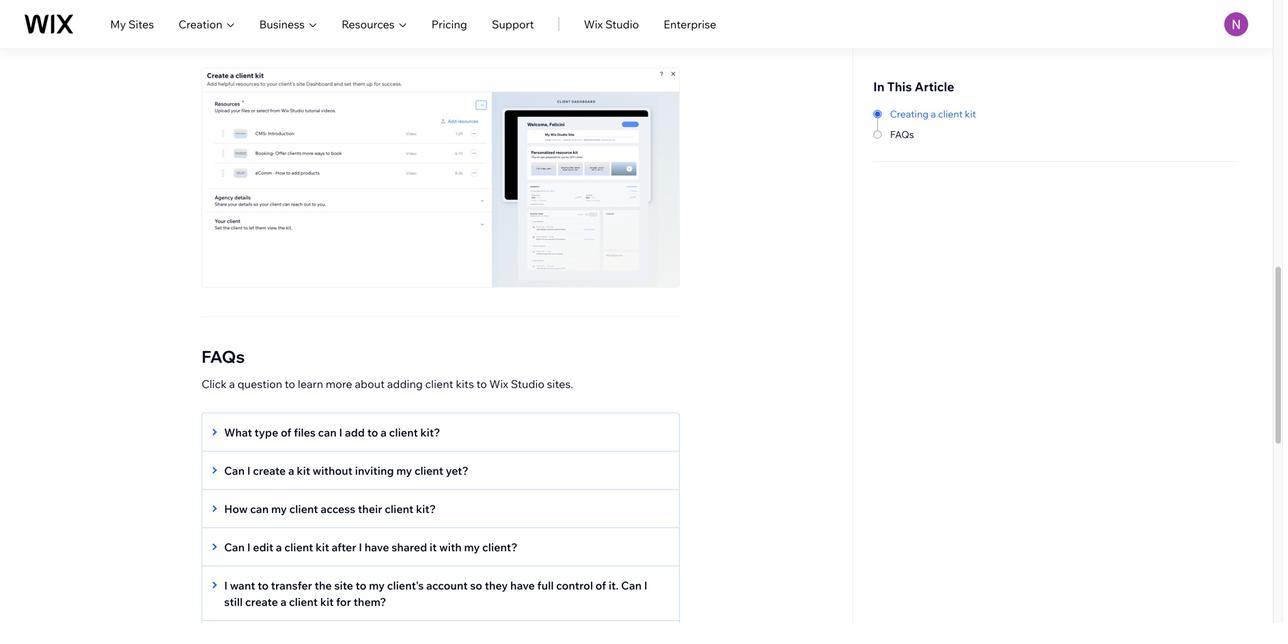 Task type: describe. For each thing, give the bounding box(es) containing it.
a inside dropdown button
[[381, 426, 387, 439]]

so
[[470, 579, 483, 593]]

kit.
[[463, 32, 479, 46]]

control
[[556, 579, 593, 593]]

wix studio link
[[584, 16, 639, 32]]

want
[[230, 579, 255, 593]]

can inside i want to transfer the site to my client's account so they have full control of it. can i still create a client kit for them?
[[621, 579, 642, 593]]

profile image image
[[1225, 12, 1249, 36]]

question
[[238, 377, 282, 391]]

a down files
[[288, 464, 294, 478]]

ownership
[[323, 14, 377, 27]]

kit inside i want to transfer the site to my client's account so they have full control of it. can i still create a client kit for them?
[[320, 595, 334, 609]]

0 horizontal spatial wix
[[490, 377, 509, 391]]

transfer up share
[[393, 14, 433, 27]]

1 vertical spatial faqs
[[202, 347, 245, 367]]

0 vertical spatial studio
[[606, 17, 639, 31]]

and
[[361, 32, 381, 46]]

files
[[294, 426, 316, 439]]

adding
[[387, 377, 423, 391]]

click for click a question to learn more about adding client kits to wix studio sites.
[[202, 377, 227, 391]]

the inside i want to transfer the site to my client's account so they have full control of it. can i still create a client kit for them?
[[315, 579, 332, 593]]

my inside i want to transfer the site to my client's account so they have full control of it. can i still create a client kit for them?
[[369, 579, 385, 593]]

my sites link
[[110, 16, 154, 32]]

1 vertical spatial studio
[[511, 377, 545, 391]]

of inside what type of files can i add to a client kit? dropdown button
[[281, 426, 292, 439]]

share
[[383, 32, 411, 46]]

a left question
[[229, 377, 235, 391]]

more
[[326, 377, 352, 391]]

support link
[[492, 16, 534, 32]]

wix studio
[[584, 17, 639, 31]]

sites
[[128, 17, 154, 31]]

client left kits at the bottom left
[[425, 377, 454, 391]]

this
[[888, 79, 912, 94]]

i right it.
[[644, 579, 648, 593]]

how can my client access their client kit?
[[224, 502, 436, 516]]

i left 'want' at the left
[[224, 579, 228, 593]]

click for click transfer site ownership to transfer the site to your client. to send the invite and share the client kit.
[[230, 14, 255, 27]]

0 horizontal spatial site
[[302, 14, 321, 27]]

it
[[430, 541, 437, 554]]

can i create a kit without inviting my client yet?
[[224, 464, 469, 478]]

i left edit
[[247, 541, 251, 554]]

of inside i want to transfer the site to my client's account so they have full control of it. can i still create a client kit for them?
[[596, 579, 606, 593]]

client left access in the bottom left of the page
[[289, 502, 318, 516]]

what type of files can i add to a client kit? button
[[202, 424, 666, 441]]

learn
[[298, 377, 323, 391]]

full
[[538, 579, 554, 593]]

sites.
[[547, 377, 574, 391]]

click a question to learn more about adding client kits to wix studio sites.
[[202, 377, 574, 391]]

inviting
[[355, 464, 394, 478]]

kit inside "dropdown button"
[[316, 541, 329, 554]]

my right 'inviting'
[[397, 464, 412, 478]]

creating a client kit
[[890, 108, 977, 120]]

transfer inside i want to transfer the site to my client's account so they have full control of it. can i still create a client kit for them?
[[271, 579, 312, 593]]

i down what
[[247, 464, 251, 478]]

about
[[355, 377, 385, 391]]

they
[[485, 579, 508, 593]]

pricing
[[432, 17, 467, 31]]

support
[[492, 17, 534, 31]]

enterprise link
[[664, 16, 717, 32]]

to up the them? at the bottom of the page
[[356, 579, 367, 593]]

the left your
[[435, 14, 452, 27]]

in
[[874, 79, 885, 94]]

pricing link
[[432, 16, 467, 32]]

them?
[[354, 595, 386, 609]]

enterprise
[[664, 17, 717, 31]]

my sites
[[110, 17, 154, 31]]

resources
[[342, 17, 395, 31]]

for
[[336, 595, 351, 609]]

send
[[284, 32, 309, 46]]

to right kits at the bottom left
[[477, 377, 487, 391]]

type
[[255, 426, 278, 439]]

i inside dropdown button
[[339, 426, 343, 439]]

have inside i want to transfer the site to my client's account so they have full control of it. can i still create a client kit for them?
[[511, 579, 535, 593]]

how can my client access their client kit? button
[[202, 501, 666, 517]]

business button
[[259, 16, 317, 32]]

can i edit a client kit after i have shared it with my client? button
[[202, 539, 666, 556]]

after
[[332, 541, 356, 554]]

the right share
[[413, 32, 430, 46]]



Task type: vqa. For each thing, say whether or not it's contained in the screenshot.
COLLABORATORS in the View Your Site History Restore An Older Site Version View Site Changes By Collaborators
no



Task type: locate. For each thing, give the bounding box(es) containing it.
to left your
[[475, 14, 486, 27]]

1 vertical spatial have
[[511, 579, 535, 593]]

1 vertical spatial of
[[596, 579, 606, 593]]

the right send
[[312, 32, 329, 46]]

can
[[224, 464, 245, 478], [224, 541, 245, 554], [621, 579, 642, 593]]

kit left without
[[297, 464, 310, 478]]

kit? inside dropdown button
[[421, 426, 440, 439]]

creating
[[890, 108, 929, 120]]

site inside i want to transfer the site to my client's account so they have full control of it. can i still create a client kit for them?
[[334, 579, 353, 593]]

1 vertical spatial click
[[202, 377, 227, 391]]

kit left the for
[[320, 595, 334, 609]]

faqs
[[890, 129, 915, 140], [202, 347, 245, 367]]

client.
[[514, 14, 544, 27]]

site
[[302, 14, 321, 27], [455, 14, 473, 27], [334, 579, 353, 593]]

can right it.
[[621, 579, 642, 593]]

still
[[224, 595, 243, 609]]

click inside click transfer site ownership to transfer the site to your client. to send the invite and share the client kit.
[[230, 14, 255, 27]]

wix
[[584, 17, 603, 31], [490, 377, 509, 391]]

have left full
[[511, 579, 535, 593]]

faqs up question
[[202, 347, 245, 367]]

0 horizontal spatial click
[[202, 377, 227, 391]]

1 vertical spatial kit?
[[416, 502, 436, 516]]

a right creating
[[931, 108, 936, 120]]

kit?
[[421, 426, 440, 439], [416, 502, 436, 516]]

creation
[[179, 17, 222, 31]]

a right edit
[[276, 541, 282, 554]]

yet?
[[446, 464, 469, 478]]

of left files
[[281, 426, 292, 439]]

without
[[313, 464, 353, 478]]

a inside "dropdown button"
[[276, 541, 282, 554]]

your
[[488, 14, 511, 27]]

studio
[[606, 17, 639, 31], [511, 377, 545, 391]]

my
[[110, 17, 126, 31]]

0 vertical spatial wix
[[584, 17, 603, 31]]

0 vertical spatial faqs
[[890, 129, 915, 140]]

click transfer site ownership to transfer the site to your client. to send the invite and share the client kit.
[[230, 14, 544, 46]]

click left question
[[202, 377, 227, 391]]

kit? inside dropdown button
[[416, 502, 436, 516]]

transfer down edit
[[271, 579, 312, 593]]

i want to transfer the site to my client's account so they have full control of it. can i still create a client kit for them?
[[224, 579, 648, 609]]

to
[[380, 14, 390, 27], [475, 14, 486, 27], [271, 32, 282, 46], [285, 377, 295, 391], [477, 377, 487, 391], [367, 426, 378, 439], [258, 579, 269, 593], [356, 579, 367, 593]]

1 horizontal spatial wix
[[584, 17, 603, 31]]

edit
[[253, 541, 274, 554]]

my
[[397, 464, 412, 478], [271, 502, 287, 516], [464, 541, 480, 554], [369, 579, 385, 593]]

client down article
[[939, 108, 963, 120]]

1 vertical spatial wix
[[490, 377, 509, 391]]

shared
[[392, 541, 427, 554]]

a inside i want to transfer the site to my client's account so they have full control of it. can i still create a client kit for them?
[[281, 595, 287, 609]]

have
[[365, 541, 389, 554], [511, 579, 535, 593]]

click
[[230, 14, 255, 27], [202, 377, 227, 391]]

kit right creating
[[965, 108, 977, 120]]

transfer
[[258, 14, 299, 27], [393, 14, 433, 27], [271, 579, 312, 593]]

of left it.
[[596, 579, 606, 593]]

have inside can i edit a client kit after i have shared it with my client? "dropdown button"
[[365, 541, 389, 554]]

to right add
[[367, 426, 378, 439]]

click left business
[[230, 14, 255, 27]]

kit? up can i create a kit without inviting my client yet? dropdown button
[[421, 426, 440, 439]]

a
[[931, 108, 936, 120], [229, 377, 235, 391], [381, 426, 387, 439], [288, 464, 294, 478], [276, 541, 282, 554], [281, 595, 287, 609]]

i left add
[[339, 426, 343, 439]]

0 horizontal spatial studio
[[511, 377, 545, 391]]

client
[[433, 32, 461, 46], [939, 108, 963, 120], [425, 377, 454, 391], [389, 426, 418, 439], [415, 464, 444, 478], [289, 502, 318, 516], [385, 502, 414, 516], [285, 541, 313, 554], [289, 595, 318, 609]]

kits
[[456, 377, 474, 391]]

creation button
[[179, 16, 235, 32]]

0 vertical spatial click
[[230, 14, 255, 27]]

to up share
[[380, 14, 390, 27]]

business
[[259, 17, 305, 31]]

resources button
[[342, 16, 407, 32]]

create
[[253, 464, 286, 478], [245, 595, 278, 609]]

1 vertical spatial can
[[224, 541, 245, 554]]

can i edit a client kit after i have shared it with my client?
[[224, 541, 518, 554]]

the
[[435, 14, 452, 27], [312, 32, 329, 46], [413, 32, 430, 46], [315, 579, 332, 593]]

what type of files can i add to a client kit?
[[224, 426, 440, 439]]

1 horizontal spatial have
[[511, 579, 535, 593]]

my right with
[[464, 541, 480, 554]]

client inside dropdown button
[[389, 426, 418, 439]]

of
[[281, 426, 292, 439], [596, 579, 606, 593]]

0 vertical spatial of
[[281, 426, 292, 439]]

invite
[[331, 32, 359, 46]]

to down business
[[271, 32, 282, 46]]

1 horizontal spatial site
[[334, 579, 353, 593]]

site up kit. on the left top of the page
[[455, 14, 473, 27]]

can left edit
[[224, 541, 245, 554]]

can right files
[[318, 426, 337, 439]]

account
[[426, 579, 468, 593]]

create down 'want' at the left
[[245, 595, 278, 609]]

to left learn
[[285, 377, 295, 391]]

2 vertical spatial can
[[621, 579, 642, 593]]

client down pricing
[[433, 32, 461, 46]]

my up the them? at the bottom of the page
[[369, 579, 385, 593]]

1 vertical spatial create
[[245, 595, 278, 609]]

client inside "dropdown button"
[[285, 541, 313, 554]]

0 horizontal spatial have
[[365, 541, 389, 554]]

i
[[339, 426, 343, 439], [247, 464, 251, 478], [247, 541, 251, 554], [359, 541, 362, 554], [224, 579, 228, 593], [644, 579, 648, 593]]

kit left after
[[316, 541, 329, 554]]

i right after
[[359, 541, 362, 554]]

how
[[224, 502, 248, 516]]

it.
[[609, 579, 619, 593]]

to right 'want' at the left
[[258, 579, 269, 593]]

a right add
[[381, 426, 387, 439]]

0 vertical spatial can
[[224, 464, 245, 478]]

create inside i want to transfer the site to my client's account so they have full control of it. can i still create a client kit for them?
[[245, 595, 278, 609]]

1 horizontal spatial click
[[230, 14, 255, 27]]

client left yet?
[[415, 464, 444, 478]]

0 horizontal spatial can
[[250, 502, 269, 516]]

can up how
[[224, 464, 245, 478]]

article
[[915, 79, 955, 94]]

add
[[345, 426, 365, 439]]

can for can i create a kit without inviting my client yet?
[[224, 464, 245, 478]]

what
[[224, 426, 252, 439]]

kit? up it
[[416, 502, 436, 516]]

1 horizontal spatial studio
[[606, 17, 639, 31]]

wix inside wix studio link
[[584, 17, 603, 31]]

create down the type
[[253, 464, 286, 478]]

i want to transfer the site to my client's account so they have full control of it. can i still create a client kit for them? button
[[202, 578, 666, 610]]

the down after
[[315, 579, 332, 593]]

0 horizontal spatial faqs
[[202, 347, 245, 367]]

can i create a kit without inviting my client yet? button
[[202, 463, 666, 479]]

0 vertical spatial kit?
[[421, 426, 440, 439]]

client up 'inviting'
[[389, 426, 418, 439]]

client inside click transfer site ownership to transfer the site to your client. to send the invite and share the client kit.
[[433, 32, 461, 46]]

0 vertical spatial create
[[253, 464, 286, 478]]

a right still
[[281, 595, 287, 609]]

wix right kits at the bottom left
[[490, 377, 509, 391]]

1 horizontal spatial faqs
[[890, 129, 915, 140]]

client right their
[[385, 502, 414, 516]]

0 vertical spatial can
[[318, 426, 337, 439]]

1 horizontal spatial can
[[318, 426, 337, 439]]

site up send
[[302, 14, 321, 27]]

0 vertical spatial have
[[365, 541, 389, 554]]

with
[[439, 541, 462, 554]]

client right edit
[[285, 541, 313, 554]]

1 vertical spatial can
[[250, 502, 269, 516]]

a screenshot of creating a personalized client kit for a wix studio site. image
[[202, 68, 679, 287]]

transfer up send
[[258, 14, 299, 27]]

can inside how can my client access their client kit? dropdown button
[[250, 502, 269, 516]]

site up the for
[[334, 579, 353, 593]]

can inside "dropdown button"
[[224, 541, 245, 554]]

client inside i want to transfer the site to my client's account so they have full control of it. can i still create a client kit for them?
[[289, 595, 318, 609]]

in this article
[[874, 79, 955, 94]]

client's
[[387, 579, 424, 593]]

can inside what type of files can i add to a client kit? dropdown button
[[318, 426, 337, 439]]

client left the for
[[289, 595, 318, 609]]

can for can i edit a client kit after i have shared it with my client?
[[224, 541, 245, 554]]

have left shared
[[365, 541, 389, 554]]

client?
[[483, 541, 518, 554]]

their
[[358, 502, 382, 516]]

1 horizontal spatial of
[[596, 579, 606, 593]]

wix right client.
[[584, 17, 603, 31]]

to inside dropdown button
[[367, 426, 378, 439]]

can right how
[[250, 502, 269, 516]]

0 horizontal spatial of
[[281, 426, 292, 439]]

faqs down creating
[[890, 129, 915, 140]]

my inside "dropdown button"
[[464, 541, 480, 554]]

kit
[[965, 108, 977, 120], [297, 464, 310, 478], [316, 541, 329, 554], [320, 595, 334, 609]]

access
[[321, 502, 356, 516]]

studio left enterprise link
[[606, 17, 639, 31]]

2 horizontal spatial site
[[455, 14, 473, 27]]

can
[[318, 426, 337, 439], [250, 502, 269, 516]]

my up edit
[[271, 502, 287, 516]]

studio left 'sites.'
[[511, 377, 545, 391]]



